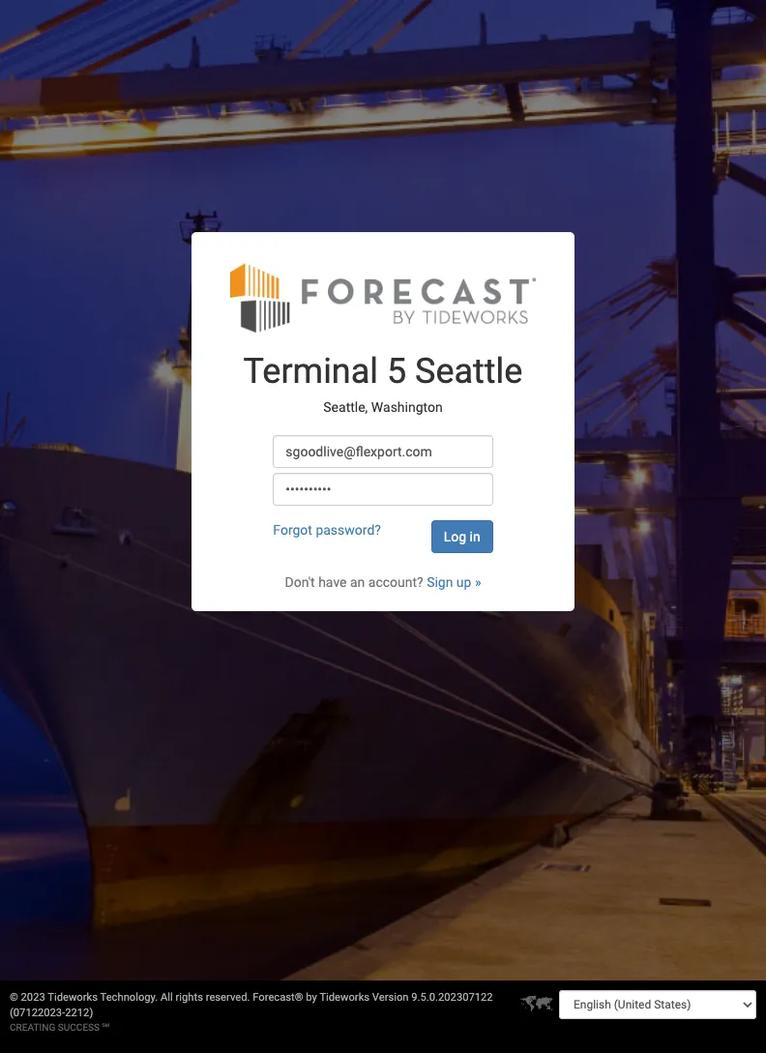 Task type: vqa. For each thing, say whether or not it's contained in the screenshot.
"GOODLIVE"
no



Task type: describe. For each thing, give the bounding box(es) containing it.
(07122023-
[[10, 1007, 65, 1019]]

forecast® by tideworks image
[[230, 261, 536, 333]]

account?
[[368, 574, 423, 590]]

reserved.
[[206, 991, 250, 1004]]

tideworks for by
[[320, 991, 370, 1004]]

success
[[58, 1022, 100, 1033]]

version
[[372, 991, 409, 1004]]

9.5.0.202307122
[[411, 991, 493, 1004]]

2212)
[[65, 1007, 93, 1019]]

washington
[[371, 400, 443, 415]]

all
[[161, 991, 173, 1004]]

log
[[444, 529, 466, 544]]

seattle
[[415, 351, 523, 391]]

sign
[[427, 574, 453, 590]]

technology.
[[100, 991, 158, 1004]]

password?
[[316, 522, 381, 537]]

Password password field
[[273, 473, 493, 505]]

5
[[387, 351, 406, 391]]

forecast® by tideworks version 9.5.0.202307122 (07122023-2212) creating success ℠
[[10, 991, 493, 1033]]

»
[[475, 574, 481, 590]]

2023
[[21, 991, 45, 1004]]

forgot password? link
[[273, 522, 381, 537]]

tideworks for 2023
[[48, 991, 98, 1004]]

forgot
[[273, 522, 312, 537]]

creating
[[10, 1022, 55, 1033]]

Email or username text field
[[273, 435, 493, 468]]



Task type: locate. For each thing, give the bounding box(es) containing it.
tideworks up 2212)
[[48, 991, 98, 1004]]

don't
[[285, 574, 315, 590]]

rights
[[176, 991, 203, 1004]]

by
[[306, 991, 317, 1004]]

an
[[350, 574, 365, 590]]

seattle,
[[323, 400, 368, 415]]

℠
[[102, 1022, 109, 1033]]

sign up » link
[[427, 574, 481, 590]]

up
[[456, 574, 471, 590]]

2 tideworks from the left
[[320, 991, 370, 1004]]

tideworks right by
[[320, 991, 370, 1004]]

tideworks
[[48, 991, 98, 1004], [320, 991, 370, 1004]]

forgot password? log in
[[273, 522, 480, 544]]

in
[[470, 529, 480, 544]]

don't have an account? sign up »
[[285, 574, 481, 590]]

© 2023 tideworks technology. all rights reserved.
[[10, 991, 253, 1004]]

1 tideworks from the left
[[48, 991, 98, 1004]]

have
[[318, 574, 347, 590]]

terminal
[[243, 351, 378, 391]]

0 horizontal spatial tideworks
[[48, 991, 98, 1004]]

forecast®
[[253, 991, 303, 1004]]

log in button
[[431, 520, 493, 553]]

tideworks inside forecast® by tideworks version 9.5.0.202307122 (07122023-2212) creating success ℠
[[320, 991, 370, 1004]]

terminal 5 seattle seattle, washington
[[243, 351, 523, 415]]

1 horizontal spatial tideworks
[[320, 991, 370, 1004]]

©
[[10, 991, 18, 1004]]



